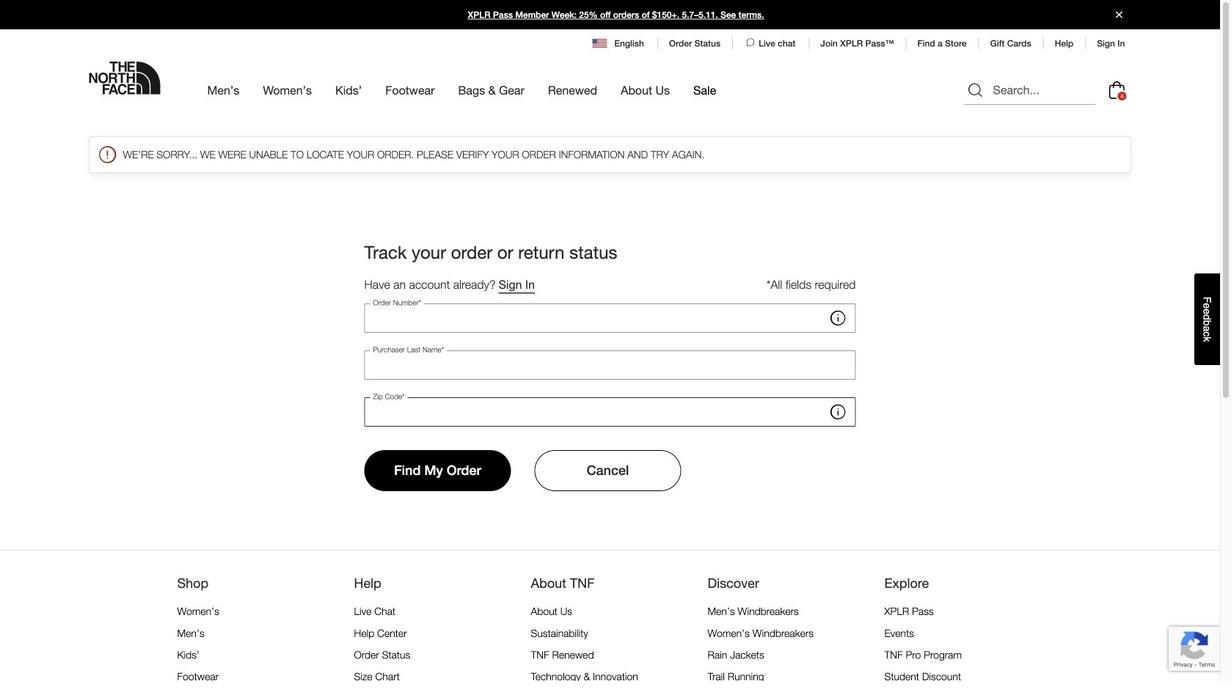 Task type: locate. For each thing, give the bounding box(es) containing it.
1 vertical spatial info image
[[828, 402, 848, 423]]

Search search field
[[964, 76, 1096, 105]]

0 vertical spatial info image
[[828, 308, 848, 329]]

None text field
[[364, 304, 856, 333], [364, 398, 856, 427], [364, 304, 856, 333], [364, 398, 856, 427]]

1 info image from the top
[[828, 308, 848, 329]]

2 info image from the top
[[828, 402, 848, 423]]

None text field
[[364, 351, 856, 380]]

close image
[[1110, 11, 1129, 18]]

info image
[[828, 308, 848, 329], [828, 402, 848, 423]]



Task type: vqa. For each thing, say whether or not it's contained in the screenshot.
Footwear
no



Task type: describe. For each thing, give the bounding box(es) containing it.
search all image
[[967, 82, 984, 99]]

the north face home page image
[[89, 62, 160, 95]]



